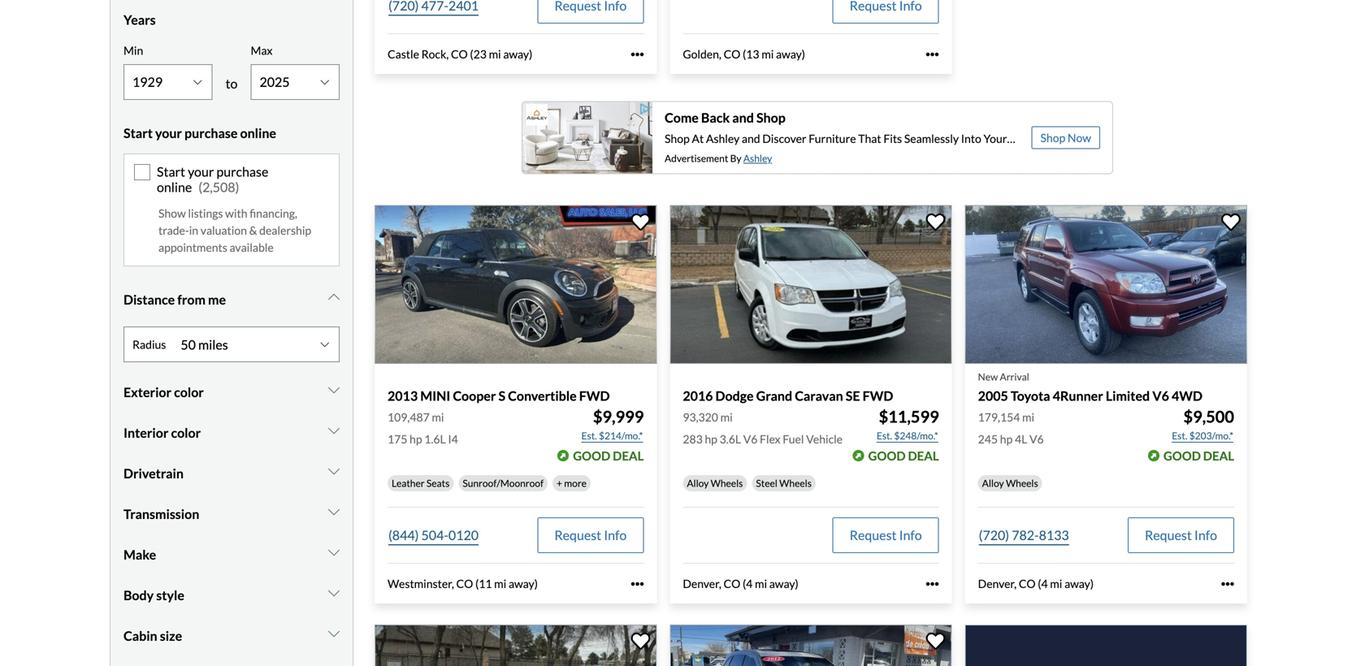 Task type: describe. For each thing, give the bounding box(es) containing it.
2016 dodge grand caravan se fwd
[[683, 388, 893, 404]]

exterior color
[[124, 385, 204, 400]]

vehicle
[[806, 433, 843, 446]]

co for ellipsis h icon
[[1019, 577, 1036, 591]]

start your purchase online inside dropdown button
[[124, 125, 276, 141]]

away) for ellipsis h icon
[[1065, 577, 1094, 591]]

good for $9,500
[[1164, 449, 1201, 463]]

body style button
[[124, 576, 340, 616]]

(13
[[743, 47, 760, 61]]

v6 inside new arrival 2005 toyota 4runner limited v6 4wd
[[1153, 388, 1169, 404]]

denver, co (4 mi away) for ellipsis h icon
[[978, 577, 1094, 591]]

2 alloy from the left
[[982, 478, 1004, 489]]

283
[[683, 433, 703, 446]]

with
[[225, 207, 247, 220]]

info for (720) 782-8133
[[1195, 528, 1217, 543]]

me
[[208, 292, 226, 308]]

mi inside 109,487 mi 175 hp 1.6l i4
[[432, 411, 444, 424]]

show listings with financing, trade-in valuation & dealership appointments available
[[158, 207, 311, 255]]

good for $11,599
[[868, 449, 906, 463]]

body style
[[124, 588, 184, 604]]

white 2017 toyota camry hybrid le fwd sedan front-wheel drive continuously variable transmission image
[[375, 625, 657, 666]]

steel
[[756, 478, 778, 489]]

mini
[[420, 388, 450, 404]]

cabin
[[124, 628, 157, 644]]

leather seats
[[392, 478, 450, 489]]

est. $214/mo.* button
[[581, 428, 644, 444]]

new arrival 2005 toyota 4runner limited v6 4wd
[[978, 371, 1203, 404]]

show
[[158, 207, 186, 220]]

est. for $11,599
[[877, 430, 892, 442]]

2 alloy wheels from the left
[[982, 478, 1038, 489]]

sunroof/moonroof
[[463, 478, 544, 489]]

drivetrain
[[124, 466, 184, 482]]

make
[[124, 547, 156, 563]]

start inside dropdown button
[[124, 125, 153, 141]]

$9,500 est. $203/mo.*
[[1172, 407, 1235, 442]]

more
[[564, 478, 587, 489]]

1 alloy wheels from the left
[[687, 478, 743, 489]]

golden,
[[683, 47, 722, 61]]

782-
[[1012, 528, 1039, 543]]

arrival
[[1000, 371, 1030, 383]]

in
[[189, 224, 198, 237]]

chevron down image for color
[[328, 384, 340, 397]]

black 2013 mini cooper s convertible fwd convertible front-wheel drive undefined image
[[375, 205, 657, 364]]

2 info from the left
[[899, 528, 922, 543]]

co for ellipsis h image for golden, co (13 mi away)
[[724, 47, 741, 61]]

denver, for ellipsis h icon
[[978, 577, 1017, 591]]

2005
[[978, 388, 1008, 404]]

i4
[[448, 433, 458, 446]]

fwd for $11,599
[[863, 388, 893, 404]]

red 2005 toyota 4runner limited v6 4wd suv / crossover four-wheel drive automatic image
[[965, 205, 1248, 364]]

109,487 mi 175 hp 1.6l i4
[[388, 411, 458, 446]]

transmission button
[[124, 494, 340, 535]]

s
[[499, 388, 506, 404]]

away) right the (23
[[503, 47, 533, 61]]

504-
[[421, 528, 449, 543]]

new
[[978, 371, 998, 383]]

convertible
[[508, 388, 577, 404]]

2 (4 from the left
[[1038, 577, 1048, 591]]

distance from me button
[[124, 280, 340, 320]]

silver 2012 acura mdx sh-awd with technology package suv / crossover all-wheel drive 6-speed automatic image
[[670, 625, 952, 666]]

flex
[[760, 433, 781, 446]]

chevron down image for color
[[328, 424, 340, 437]]

request info button for (844) 504-0120
[[537, 518, 644, 554]]

request info button for (720) 782-8133
[[1128, 518, 1235, 554]]

good deal for $9,500
[[1164, 449, 1235, 463]]

distance
[[124, 292, 175, 308]]

179,154 mi 245 hp 4l v6
[[978, 411, 1044, 446]]

deal for $9,500
[[1203, 449, 1235, 463]]

valuation
[[201, 224, 247, 237]]

your inside start your purchase online
[[188, 164, 214, 179]]

1 wheels from the left
[[711, 478, 743, 489]]

est. $203/mo.* button
[[1171, 428, 1235, 444]]

good deal for $9,999
[[573, 449, 644, 463]]

mi right the (13
[[762, 47, 774, 61]]

ellipsis h image
[[1222, 578, 1235, 591]]

2016
[[683, 388, 713, 404]]

from
[[177, 292, 206, 308]]

color for interior color
[[171, 425, 201, 441]]

ellipsis h image for golden, co (13 mi away)
[[926, 48, 939, 61]]

2016 dodge grand caravan se fwd minivan front-wheel drive 6-speed automatic image
[[670, 205, 952, 364]]

rock,
[[421, 47, 449, 61]]

3 wheels from the left
[[1006, 478, 1038, 489]]

transmission
[[124, 507, 199, 522]]

hp for $9,999
[[410, 433, 422, 446]]

$9,500
[[1184, 407, 1235, 427]]

hp for $9,500
[[1000, 433, 1013, 446]]

(844) 504-0120 button
[[388, 518, 480, 554]]

1 vertical spatial purchase
[[216, 164, 269, 179]]

(720) 782-8133
[[979, 528, 1069, 543]]

$214/mo.*
[[599, 430, 643, 442]]

(720)
[[979, 528, 1010, 543]]

$9,999
[[593, 407, 644, 427]]

mi right (11
[[494, 577, 507, 591]]

&
[[249, 224, 257, 237]]

exterior color button
[[124, 372, 340, 413]]

start your purchase online button
[[124, 113, 340, 153]]

179,154
[[978, 411, 1020, 424]]

cabin size button
[[124, 616, 340, 657]]

ellipsis h image for castle rock, co (23 mi away)
[[631, 48, 644, 61]]

2 request info from the left
[[850, 528, 922, 543]]

leather
[[392, 478, 425, 489]]

deal for $11,599
[[908, 449, 939, 463]]

chevron down image inside drivetrain dropdown button
[[328, 465, 340, 478]]

mi inside 93,320 mi 283 hp 3.6l v6 flex fuel vehicle
[[721, 411, 733, 424]]

2 request from the left
[[850, 528, 897, 543]]

(2,508)
[[199, 179, 239, 195]]

(844) 504-0120
[[388, 528, 479, 543]]

drivetrain button
[[124, 454, 340, 494]]

mi up silver 2012 acura mdx sh-awd with technology package suv / crossover all-wheel drive 6-speed automatic image
[[755, 577, 767, 591]]

v6 for $9,500
[[1030, 433, 1044, 446]]

$203/mo.*
[[1190, 430, 1234, 442]]

color for exterior color
[[174, 385, 204, 400]]

radius
[[132, 338, 166, 351]]

away) for ellipsis h image for golden, co (13 mi away)
[[776, 47, 805, 61]]

distance from me
[[124, 292, 226, 308]]

years
[[124, 12, 156, 28]]

1 alloy from the left
[[687, 478, 709, 489]]

deal for $9,999
[[613, 449, 644, 463]]

to
[[226, 75, 238, 91]]

109,487
[[388, 411, 430, 424]]



Task type: locate. For each thing, give the bounding box(es) containing it.
exterior
[[124, 385, 172, 400]]

1 horizontal spatial (4
[[1038, 577, 1048, 591]]

trade-
[[158, 224, 189, 237]]

min
[[124, 44, 143, 57]]

1 denver, co (4 mi away) from the left
[[683, 577, 799, 591]]

0 horizontal spatial v6
[[743, 433, 758, 446]]

co
[[451, 47, 468, 61], [724, 47, 741, 61], [456, 577, 473, 591], [724, 577, 741, 591], [1019, 577, 1036, 591]]

est.
[[582, 430, 597, 442], [877, 430, 892, 442], [1172, 430, 1188, 442]]

v6 inside 93,320 mi 283 hp 3.6l v6 flex fuel vehicle
[[743, 433, 758, 446]]

0 horizontal spatial start
[[124, 125, 153, 141]]

chevron down image for from
[[328, 291, 340, 304]]

3 request info from the left
[[1145, 528, 1217, 543]]

wheels left steel at right
[[711, 478, 743, 489]]

toyota
[[1011, 388, 1050, 404]]

1 horizontal spatial alloy
[[982, 478, 1004, 489]]

purchase inside dropdown button
[[185, 125, 238, 141]]

2013 mini cooper s convertible fwd
[[388, 388, 610, 404]]

color inside 'dropdown button'
[[174, 385, 204, 400]]

1 chevron down image from the top
[[328, 291, 340, 304]]

online inside dropdown button
[[240, 125, 276, 141]]

0 horizontal spatial request
[[555, 528, 602, 543]]

$11,599 est. $248/mo.*
[[877, 407, 939, 442]]

2 horizontal spatial hp
[[1000, 433, 1013, 446]]

hp
[[410, 433, 422, 446], [705, 433, 718, 446], [1000, 433, 1013, 446]]

3 request info button from the left
[[1128, 518, 1235, 554]]

hp right 175
[[410, 433, 422, 446]]

cooper
[[453, 388, 496, 404]]

interior
[[124, 425, 169, 441]]

2 denver, from the left
[[978, 577, 1017, 591]]

castle rock, co (23 mi away)
[[388, 47, 533, 61]]

1 horizontal spatial online
[[240, 125, 276, 141]]

away) right the (13
[[776, 47, 805, 61]]

2 horizontal spatial wheels
[[1006, 478, 1038, 489]]

fwd
[[579, 388, 610, 404], [863, 388, 893, 404]]

away) up silver 2012 acura mdx sh-awd with technology package suv / crossover all-wheel drive 6-speed automatic image
[[769, 577, 799, 591]]

chevron down image
[[328, 291, 340, 304], [328, 424, 340, 437], [328, 465, 340, 478]]

good deal down est. $248/mo.* "button"
[[868, 449, 939, 463]]

westminster,
[[388, 577, 454, 591]]

se
[[846, 388, 860, 404]]

0 horizontal spatial info
[[604, 528, 627, 543]]

listings
[[188, 207, 223, 220]]

steel wheels
[[756, 478, 812, 489]]

away) for ellipsis h image associated with westminster, co (11 mi away)
[[509, 577, 538, 591]]

caravan
[[795, 388, 843, 404]]

color right exterior at the left bottom of page
[[174, 385, 204, 400]]

0 horizontal spatial request info
[[555, 528, 627, 543]]

co for ellipsis h image associated with westminster, co (11 mi away)
[[456, 577, 473, 591]]

request info for (844) 504-0120
[[555, 528, 627, 543]]

fwd for $9,999
[[579, 388, 610, 404]]

good deal down est. $203/mo.* button
[[1164, 449, 1235, 463]]

purchase
[[185, 125, 238, 141], [216, 164, 269, 179]]

denver,
[[683, 577, 722, 591], [978, 577, 1017, 591]]

denver, co (4 mi away) for ellipsis h image associated with denver, co (4 mi away)
[[683, 577, 799, 591]]

0 vertical spatial color
[[174, 385, 204, 400]]

deal down $203/mo.*
[[1203, 449, 1235, 463]]

0 vertical spatial purchase
[[185, 125, 238, 141]]

away) for ellipsis h image associated with denver, co (4 mi away)
[[769, 577, 799, 591]]

color right interior
[[171, 425, 201, 441]]

purchase down the to
[[185, 125, 238, 141]]

1 chevron down image from the top
[[328, 384, 340, 397]]

your inside 'start your purchase online' dropdown button
[[155, 125, 182, 141]]

start your purchase online up listings
[[157, 164, 269, 195]]

good down est. $248/mo.* "button"
[[868, 449, 906, 463]]

1 horizontal spatial request info
[[850, 528, 922, 543]]

8133
[[1039, 528, 1069, 543]]

purchase down 'start your purchase online' dropdown button
[[216, 164, 269, 179]]

mi down 8133
[[1050, 577, 1063, 591]]

good deal down est. $214/mo.* button
[[573, 449, 644, 463]]

2 deal from the left
[[908, 449, 939, 463]]

chevron down image
[[328, 384, 340, 397], [328, 506, 340, 519], [328, 546, 340, 559], [328, 587, 340, 600], [328, 628, 340, 641]]

away) right (11
[[509, 577, 538, 591]]

wheels right steel at right
[[780, 478, 812, 489]]

(11
[[475, 577, 492, 591]]

1 fwd from the left
[[579, 388, 610, 404]]

2 horizontal spatial info
[[1195, 528, 1217, 543]]

hp for $11,599
[[705, 433, 718, 446]]

chevron down image inside transmission "dropdown button"
[[328, 506, 340, 519]]

limited
[[1106, 388, 1150, 404]]

online inside start your purchase online
[[157, 179, 192, 195]]

hp left the 4l
[[1000, 433, 1013, 446]]

chevron down image for style
[[328, 587, 340, 600]]

1 deal from the left
[[613, 449, 644, 463]]

1 horizontal spatial your
[[188, 164, 214, 179]]

deal down $248/mo.* at the right of the page
[[908, 449, 939, 463]]

0 horizontal spatial your
[[155, 125, 182, 141]]

4runner
[[1053, 388, 1104, 404]]

your up listings
[[188, 164, 214, 179]]

3 chevron down image from the top
[[328, 465, 340, 478]]

golden, co (13 mi away)
[[683, 47, 805, 61]]

1 vertical spatial start your purchase online
[[157, 164, 269, 195]]

mi down toyota
[[1022, 411, 1035, 424]]

4wd
[[1172, 388, 1203, 404]]

93,320
[[683, 411, 718, 424]]

mi inside 179,154 mi 245 hp 4l v6
[[1022, 411, 1035, 424]]

request for (844) 504-0120
[[555, 528, 602, 543]]

body
[[124, 588, 154, 604]]

info for (844) 504-0120
[[604, 528, 627, 543]]

1 horizontal spatial denver,
[[978, 577, 1017, 591]]

1 vertical spatial online
[[157, 179, 192, 195]]

1 vertical spatial your
[[188, 164, 214, 179]]

1 horizontal spatial deal
[[908, 449, 939, 463]]

est. inside $11,599 est. $248/mo.*
[[877, 430, 892, 442]]

2 fwd from the left
[[863, 388, 893, 404]]

1 hp from the left
[[410, 433, 422, 446]]

interior color button
[[124, 413, 340, 454]]

1 request from the left
[[555, 528, 602, 543]]

0 vertical spatial start
[[124, 125, 153, 141]]

v6 inside 179,154 mi 245 hp 4l v6
[[1030, 433, 1044, 446]]

2 good from the left
[[868, 449, 906, 463]]

3 good from the left
[[1164, 449, 1201, 463]]

0 vertical spatial online
[[240, 125, 276, 141]]

est. inside $9,500 est. $203/mo.*
[[1172, 430, 1188, 442]]

2 horizontal spatial request info button
[[1128, 518, 1235, 554]]

2 hp from the left
[[705, 433, 718, 446]]

request for (720) 782-8133
[[1145, 528, 1192, 543]]

1.6l
[[424, 433, 446, 446]]

ellipsis h image for denver, co (4 mi away)
[[926, 578, 939, 591]]

(720) 782-8133 button
[[978, 518, 1070, 554]]

1 (4 from the left
[[743, 577, 753, 591]]

0 horizontal spatial fwd
[[579, 388, 610, 404]]

hp right 283
[[705, 433, 718, 446]]

2 vertical spatial chevron down image
[[328, 465, 340, 478]]

0 vertical spatial start your purchase online
[[124, 125, 276, 141]]

v6 for $11,599
[[743, 433, 758, 446]]

1 request info button from the left
[[537, 518, 644, 554]]

0 horizontal spatial wheels
[[711, 478, 743, 489]]

2 horizontal spatial request
[[1145, 528, 1192, 543]]

1 denver, from the left
[[683, 577, 722, 591]]

request info for (720) 782-8133
[[1145, 528, 1217, 543]]

2 denver, co (4 mi away) from the left
[[978, 577, 1094, 591]]

2 horizontal spatial deal
[[1203, 449, 1235, 463]]

0120
[[449, 528, 479, 543]]

start
[[124, 125, 153, 141], [157, 164, 185, 179]]

2 chevron down image from the top
[[328, 424, 340, 437]]

chevron down image inside the distance from me 'dropdown button'
[[328, 291, 340, 304]]

est. for $9,999
[[582, 430, 597, 442]]

0 horizontal spatial deal
[[613, 449, 644, 463]]

1 horizontal spatial info
[[899, 528, 922, 543]]

2 good deal from the left
[[868, 449, 939, 463]]

0 horizontal spatial denver, co (4 mi away)
[[683, 577, 799, 591]]

chevron down image inside the exterior color 'dropdown button'
[[328, 384, 340, 397]]

online
[[240, 125, 276, 141], [157, 179, 192, 195]]

2 horizontal spatial good deal
[[1164, 449, 1235, 463]]

3 est. from the left
[[1172, 430, 1188, 442]]

years button
[[124, 0, 340, 40]]

3 good deal from the left
[[1164, 449, 1235, 463]]

est. inside $9,999 est. $214/mo.*
[[582, 430, 597, 442]]

0 vertical spatial your
[[155, 125, 182, 141]]

(4
[[743, 577, 753, 591], [1038, 577, 1048, 591]]

est. down $11,599
[[877, 430, 892, 442]]

est. left $203/mo.*
[[1172, 430, 1188, 442]]

mi up 3.6l
[[721, 411, 733, 424]]

1 horizontal spatial v6
[[1030, 433, 1044, 446]]

chevron down image inside interior color dropdown button
[[328, 424, 340, 437]]

1 horizontal spatial hp
[[705, 433, 718, 446]]

1 horizontal spatial good
[[868, 449, 906, 463]]

1 horizontal spatial request info button
[[833, 518, 939, 554]]

your up "show"
[[155, 125, 182, 141]]

hp inside 93,320 mi 283 hp 3.6l v6 flex fuel vehicle
[[705, 433, 718, 446]]

2 chevron down image from the top
[[328, 506, 340, 519]]

245
[[978, 433, 998, 446]]

v6 right the 4l
[[1030, 433, 1044, 446]]

make button
[[124, 535, 340, 576]]

2 horizontal spatial est.
[[1172, 430, 1188, 442]]

1 request info from the left
[[555, 528, 627, 543]]

good for $9,999
[[573, 449, 611, 463]]

v6 left the flex on the right bottom of the page
[[743, 433, 758, 446]]

info
[[604, 528, 627, 543], [899, 528, 922, 543], [1195, 528, 1217, 543]]

1 horizontal spatial wheels
[[780, 478, 812, 489]]

chevron down image inside body style dropdown button
[[328, 587, 340, 600]]

1 horizontal spatial alloy wheels
[[982, 478, 1038, 489]]

$248/mo.*
[[894, 430, 938, 442]]

good down est. $214/mo.* button
[[573, 449, 611, 463]]

2 request info button from the left
[[833, 518, 939, 554]]

1 horizontal spatial est.
[[877, 430, 892, 442]]

alloy
[[687, 478, 709, 489], [982, 478, 1004, 489]]

cabin size
[[124, 628, 182, 644]]

0 horizontal spatial request info button
[[537, 518, 644, 554]]

0 horizontal spatial alloy
[[687, 478, 709, 489]]

start inside start your purchase online
[[157, 164, 185, 179]]

3 hp from the left
[[1000, 433, 1013, 446]]

dealership
[[259, 224, 311, 237]]

4 chevron down image from the top
[[328, 587, 340, 600]]

good down est. $203/mo.* button
[[1164, 449, 1201, 463]]

mi down mini
[[432, 411, 444, 424]]

(844)
[[388, 528, 419, 543]]

est. for $9,500
[[1172, 430, 1188, 442]]

ellipsis h image
[[631, 48, 644, 61], [926, 48, 939, 61], [631, 578, 644, 591], [926, 578, 939, 591]]

wheels down the 4l
[[1006, 478, 1038, 489]]

$9,999 est. $214/mo.*
[[582, 407, 644, 442]]

2 horizontal spatial good
[[1164, 449, 1201, 463]]

1 vertical spatial chevron down image
[[328, 424, 340, 437]]

+ more
[[557, 478, 587, 489]]

0 horizontal spatial good deal
[[573, 449, 644, 463]]

grand
[[756, 388, 793, 404]]

start your purchase online
[[124, 125, 276, 141], [157, 164, 269, 195]]

0 horizontal spatial alloy wheels
[[687, 478, 743, 489]]

1 good deal from the left
[[573, 449, 644, 463]]

1 horizontal spatial fwd
[[863, 388, 893, 404]]

0 horizontal spatial hp
[[410, 433, 422, 446]]

mi right the (23
[[489, 47, 501, 61]]

1 horizontal spatial good deal
[[868, 449, 939, 463]]

good deal for $11,599
[[868, 449, 939, 463]]

0 horizontal spatial est.
[[582, 430, 597, 442]]

1 info from the left
[[604, 528, 627, 543]]

2 horizontal spatial request info
[[1145, 528, 1217, 543]]

v6 left '4wd'
[[1153, 388, 1169, 404]]

co for ellipsis h image associated with denver, co (4 mi away)
[[724, 577, 741, 591]]

hp inside 109,487 mi 175 hp 1.6l i4
[[410, 433, 422, 446]]

color inside dropdown button
[[171, 425, 201, 441]]

3 request from the left
[[1145, 528, 1192, 543]]

westminster, co (11 mi away)
[[388, 577, 538, 591]]

alloy down 283
[[687, 478, 709, 489]]

3 chevron down image from the top
[[328, 546, 340, 559]]

1 horizontal spatial request
[[850, 528, 897, 543]]

1 good from the left
[[573, 449, 611, 463]]

chevron down image inside make dropdown button
[[328, 546, 340, 559]]

start your purchase online up (2,508)
[[124, 125, 276, 141]]

93,320 mi 283 hp 3.6l v6 flex fuel vehicle
[[683, 411, 843, 446]]

available
[[230, 241, 274, 255]]

alloy down 245
[[982, 478, 1004, 489]]

financing,
[[250, 207, 297, 220]]

5 chevron down image from the top
[[328, 628, 340, 641]]

2 wheels from the left
[[780, 478, 812, 489]]

0 horizontal spatial (4
[[743, 577, 753, 591]]

2 est. from the left
[[877, 430, 892, 442]]

alloy wheels down the 4l
[[982, 478, 1038, 489]]

2 horizontal spatial v6
[[1153, 388, 1169, 404]]

2013
[[388, 388, 418, 404]]

chevron down image inside cabin size dropdown button
[[328, 628, 340, 641]]

denver, for ellipsis h image associated with denver, co (4 mi away)
[[683, 577, 722, 591]]

0 vertical spatial chevron down image
[[328, 291, 340, 304]]

hp inside 179,154 mi 245 hp 4l v6
[[1000, 433, 1013, 446]]

castle
[[388, 47, 419, 61]]

denver, co (4 mi away)
[[683, 577, 799, 591], [978, 577, 1094, 591]]

alloy wheels down 3.6l
[[687, 478, 743, 489]]

$11,599
[[879, 407, 939, 427]]

ellipsis h image for westminster, co (11 mi away)
[[631, 578, 644, 591]]

advertisement element
[[522, 101, 1113, 174]]

1 vertical spatial start
[[157, 164, 185, 179]]

+
[[557, 478, 562, 489]]

1 horizontal spatial start
[[157, 164, 185, 179]]

est. $248/mo.* button
[[876, 428, 939, 444]]

0 horizontal spatial online
[[157, 179, 192, 195]]

deal down $214/mo.*
[[613, 449, 644, 463]]

0 horizontal spatial good
[[573, 449, 611, 463]]

away) down 8133
[[1065, 577, 1094, 591]]

1 horizontal spatial denver, co (4 mi away)
[[978, 577, 1094, 591]]

1 vertical spatial color
[[171, 425, 201, 441]]

request
[[555, 528, 602, 543], [850, 528, 897, 543], [1145, 528, 1192, 543]]

fwd right se
[[863, 388, 893, 404]]

chevron down image for size
[[328, 628, 340, 641]]

color
[[174, 385, 204, 400], [171, 425, 201, 441]]

fuel
[[783, 433, 804, 446]]

1 est. from the left
[[582, 430, 597, 442]]

max
[[251, 44, 273, 57]]

fwd up the $9,999 on the left
[[579, 388, 610, 404]]

3 info from the left
[[1195, 528, 1217, 543]]

3 deal from the left
[[1203, 449, 1235, 463]]

alloy wheels
[[687, 478, 743, 489], [982, 478, 1038, 489]]

est. left $214/mo.*
[[582, 430, 597, 442]]

0 horizontal spatial denver,
[[683, 577, 722, 591]]

interior color
[[124, 425, 201, 441]]

175
[[388, 433, 407, 446]]

3.6l
[[720, 433, 741, 446]]

dodge
[[716, 388, 754, 404]]

good
[[573, 449, 611, 463], [868, 449, 906, 463], [1164, 449, 1201, 463]]



Task type: vqa. For each thing, say whether or not it's contained in the screenshot.
Wheels
yes



